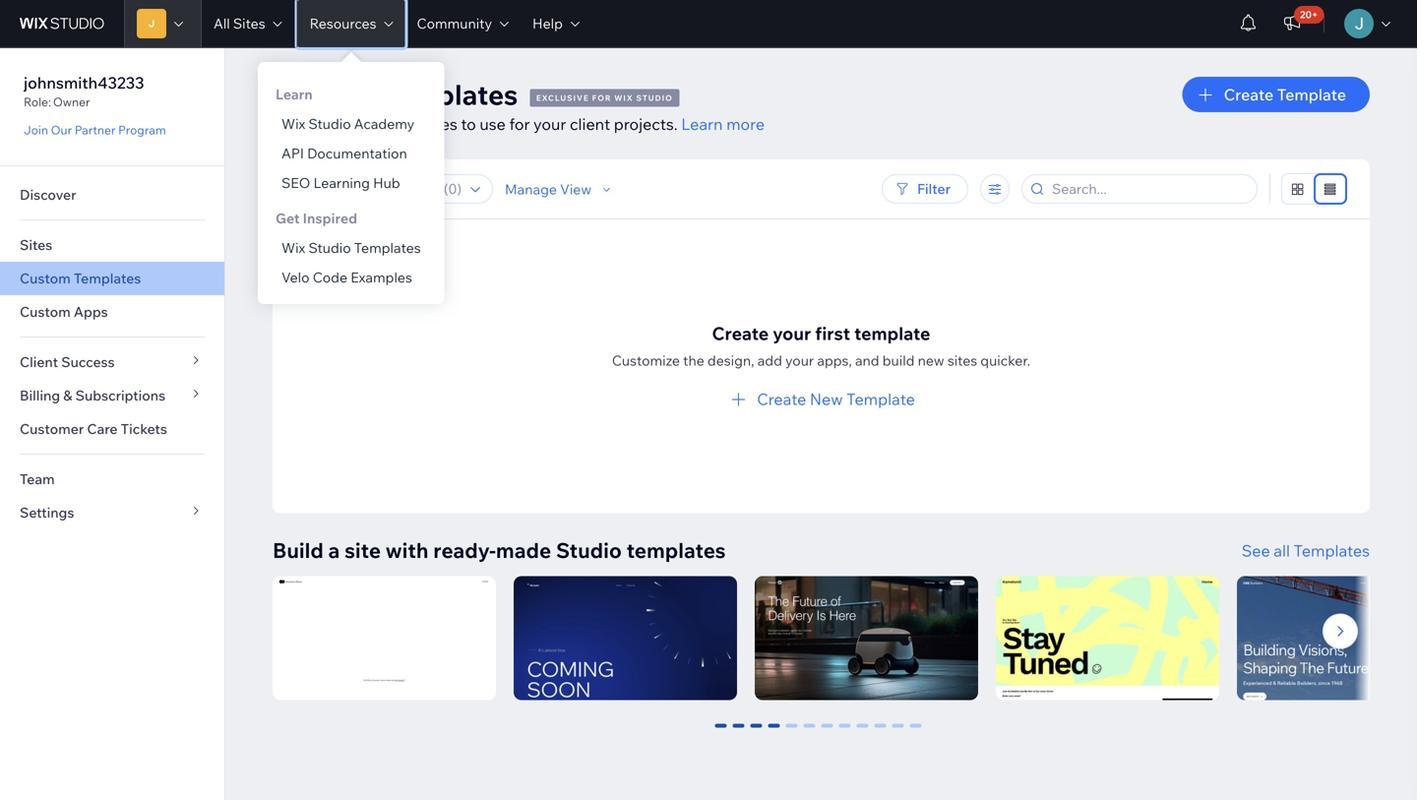Task type: locate. For each thing, give the bounding box(es) containing it.
subscriptions
[[75, 387, 166, 404]]

quicker.
[[981, 352, 1031, 369]]

1 horizontal spatial templates
[[627, 538, 726, 564]]

0 vertical spatial sites
[[233, 15, 265, 32]]

sites
[[948, 352, 978, 369]]

learn up api
[[276, 86, 313, 103]]

templates
[[384, 114, 458, 134], [627, 538, 726, 564]]

1 horizontal spatial learn
[[682, 114, 723, 134]]

care
[[87, 420, 118, 438]]

wix up projects.
[[615, 93, 634, 103]]

1 vertical spatial wix
[[282, 115, 306, 132]]

seo learning hub
[[282, 174, 400, 192]]

studio up projects.
[[637, 93, 673, 103]]

create for your
[[712, 322, 769, 345]]

wix
[[615, 93, 634, 103], [282, 115, 306, 132], [282, 239, 306, 257]]

0 vertical spatial custom templates
[[273, 77, 518, 112]]

template
[[855, 322, 931, 345]]

0 horizontal spatial custom templates
[[20, 270, 141, 287]]

site
[[345, 538, 381, 564]]

our
[[51, 123, 72, 137]]

template down the '20+'
[[1278, 85, 1347, 104]]

custom up wix studio academy
[[273, 77, 376, 112]]

your
[[534, 114, 567, 134], [773, 322, 812, 345], [786, 352, 815, 369]]

0 horizontal spatial templates
[[384, 114, 458, 134]]

examples
[[351, 269, 412, 286]]

view
[[560, 180, 592, 198]]

template down and
[[847, 389, 916, 409]]

program
[[118, 123, 166, 137]]

wix up api
[[282, 115, 306, 132]]

sidebar element
[[0, 47, 225, 801]]

customer
[[20, 420, 84, 438]]

0 horizontal spatial sites
[[20, 236, 52, 254]]

learn
[[276, 86, 313, 103], [682, 114, 723, 134]]

1 horizontal spatial template
[[1278, 85, 1347, 104]]

see all templates
[[1242, 541, 1371, 561]]

custom apps
[[20, 303, 108, 321]]

custom templates
[[273, 77, 518, 112], [20, 270, 141, 287]]

1 vertical spatial template
[[847, 389, 916, 409]]

&
[[63, 387, 72, 404]]

templates inside button
[[1294, 541, 1371, 561]]

1 horizontal spatial sites
[[233, 15, 265, 32]]

1 vertical spatial your
[[773, 322, 812, 345]]

studio down inspired
[[309, 239, 351, 257]]

join our partner program button
[[24, 121, 166, 139]]

client success
[[20, 354, 115, 371]]

templates down sites link
[[74, 270, 141, 287]]

first
[[816, 322, 851, 345]]

learn more button
[[682, 112, 765, 136]]

0 vertical spatial learn
[[276, 86, 313, 103]]

templates
[[382, 77, 518, 112], [354, 239, 421, 257], [74, 270, 141, 287], [1294, 541, 1371, 561]]

2 vertical spatial your
[[786, 352, 815, 369]]

custom inside custom apps link
[[20, 303, 71, 321]]

learning
[[314, 174, 370, 192]]

all
[[214, 15, 230, 32]]

Unsaved view field
[[303, 175, 438, 203]]

create template button
[[1183, 77, 1371, 112]]

1 horizontal spatial custom templates
[[273, 77, 518, 112]]

sites down discover
[[20, 236, 52, 254]]

velo code examples
[[282, 269, 412, 286]]

join our partner program
[[24, 123, 166, 137]]

custom left apps on the top
[[20, 303, 71, 321]]

2 vertical spatial custom
[[20, 303, 71, 321]]

custom
[[273, 77, 376, 112], [20, 270, 71, 287], [20, 303, 71, 321]]

1 vertical spatial for
[[510, 114, 530, 134]]

0 vertical spatial wix
[[615, 93, 634, 103]]

list
[[273, 577, 1418, 701]]

success
[[61, 354, 115, 371]]

settings
[[20, 504, 74, 521]]

studio right made
[[556, 538, 622, 564]]

create inside create your first template customize the design, add your apps, and build new sites quicker.
[[712, 322, 769, 345]]

templates inside "link"
[[354, 239, 421, 257]]

the
[[684, 352, 705, 369]]

create for template
[[1225, 85, 1274, 104]]

your down exclusive
[[534, 114, 567, 134]]

design,
[[708, 352, 755, 369]]

templates up examples
[[354, 239, 421, 257]]

billing & subscriptions button
[[0, 379, 225, 413]]

for
[[592, 93, 612, 103], [510, 114, 530, 134]]

customer care tickets
[[20, 420, 167, 438]]

all sites
[[214, 15, 265, 32]]

apps
[[74, 303, 108, 321]]

see
[[1242, 541, 1271, 561]]

0 vertical spatial templates
[[384, 114, 458, 134]]

for right use
[[510, 114, 530, 134]]

2 vertical spatial wix
[[282, 239, 306, 257]]

wix for wix studio templates
[[282, 239, 306, 257]]

build a site with ready-made studio templates
[[273, 538, 726, 564]]

wix studio academy link
[[258, 109, 445, 139]]

more
[[727, 114, 765, 134]]

join
[[24, 123, 48, 137]]

to
[[461, 114, 476, 134]]

johnsmith43233 role: owner
[[24, 73, 144, 109]]

1 vertical spatial sites
[[20, 236, 52, 254]]

customize
[[612, 352, 680, 369]]

velo code examples link
[[258, 263, 445, 292]]

0 vertical spatial template
[[1278, 85, 1347, 104]]

1 vertical spatial custom templates
[[20, 270, 141, 287]]

your right add
[[786, 352, 815, 369]]

templates up to
[[382, 77, 518, 112]]

for up client
[[592, 93, 612, 103]]

your up add
[[773, 322, 812, 345]]

custom templates up apps on the top
[[20, 270, 141, 287]]

0
[[449, 180, 457, 197]]

client
[[570, 114, 611, 134]]

1 horizontal spatial for
[[592, 93, 612, 103]]

templates inside sidebar element
[[74, 270, 141, 287]]

templates right all
[[1294, 541, 1371, 561]]

1 vertical spatial custom
[[20, 270, 71, 287]]

sites right all
[[233, 15, 265, 32]]

custom up custom apps
[[20, 270, 71, 287]]

made
[[496, 538, 552, 564]]

0 horizontal spatial for
[[510, 114, 530, 134]]

exclusive
[[536, 93, 590, 103]]

custom templates up academy
[[273, 77, 518, 112]]

billing
[[20, 387, 60, 404]]

wix up velo
[[282, 239, 306, 257]]

1 vertical spatial templates
[[627, 538, 726, 564]]

studio
[[637, 93, 673, 103], [309, 115, 351, 132], [309, 239, 351, 257], [556, 538, 622, 564]]

inspired
[[303, 210, 357, 227]]

j
[[148, 17, 155, 30]]

learn left the more
[[682, 114, 723, 134]]

see all templates button
[[1242, 539, 1371, 563]]

billing & subscriptions
[[20, 387, 166, 404]]

0 vertical spatial custom
[[273, 77, 376, 112]]

0 vertical spatial for
[[592, 93, 612, 103]]

wix inside "link"
[[282, 239, 306, 257]]



Task type: describe. For each thing, give the bounding box(es) containing it.
seo
[[282, 174, 311, 192]]

api documentation link
[[258, 139, 445, 168]]

wix studio templates
[[282, 239, 421, 257]]

1 create new template button from the left
[[728, 387, 916, 411]]

api documentation
[[282, 145, 407, 162]]

add
[[758, 352, 783, 369]]

johnsmith43233
[[24, 73, 144, 93]]

1 vertical spatial learn
[[682, 114, 723, 134]]

exclusive for wix studio
[[536, 93, 673, 103]]

projects.
[[614, 114, 678, 134]]

client success button
[[0, 346, 225, 379]]

code
[[313, 269, 348, 286]]

custom
[[326, 114, 380, 134]]

filter
[[918, 180, 951, 197]]

owner
[[53, 95, 90, 109]]

settings button
[[0, 496, 225, 530]]

team
[[20, 471, 55, 488]]

get
[[276, 210, 300, 227]]

sites link
[[0, 228, 225, 262]]

wix studio academy
[[282, 115, 415, 132]]

)
[[457, 180, 462, 197]]

0 horizontal spatial template
[[847, 389, 916, 409]]

all
[[1274, 541, 1291, 561]]

studio inside "link"
[[309, 239, 351, 257]]

create template
[[1225, 85, 1347, 104]]

team link
[[0, 463, 225, 496]]

create your first template customize the design, add your apps, and build new sites quicker.
[[612, 322, 1031, 369]]

discover
[[20, 186, 76, 203]]

documentation
[[307, 145, 407, 162]]

role:
[[24, 95, 51, 109]]

create custom templates to use for your client projects. learn more
[[273, 114, 765, 134]]

use
[[480, 114, 506, 134]]

wix studio templates link
[[258, 233, 445, 263]]

resources
[[310, 15, 377, 32]]

get inspired
[[276, 210, 357, 227]]

discover link
[[0, 178, 225, 212]]

help
[[533, 15, 563, 32]]

build
[[883, 352, 915, 369]]

2 create new template button from the left
[[757, 387, 916, 411]]

0 vertical spatial your
[[534, 114, 567, 134]]

manage
[[505, 180, 557, 198]]

ready-
[[433, 538, 496, 564]]

partner
[[75, 123, 116, 137]]

community
[[417, 15, 492, 32]]

seo learning hub link
[[258, 168, 445, 198]]

hub
[[373, 174, 400, 192]]

sites inside sidebar element
[[20, 236, 52, 254]]

custom templates link
[[0, 262, 225, 295]]

tickets
[[121, 420, 167, 438]]

new
[[918, 352, 945, 369]]

j button
[[124, 0, 201, 47]]

custom for the custom templates link
[[20, 270, 71, 287]]

create for custom
[[273, 114, 322, 134]]

with
[[386, 538, 429, 564]]

apps,
[[818, 352, 853, 369]]

build
[[273, 538, 324, 564]]

help button
[[521, 0, 592, 47]]

0 horizontal spatial learn
[[276, 86, 313, 103]]

manage view button
[[505, 180, 616, 198]]

( 0 )
[[444, 180, 462, 197]]

academy
[[354, 115, 415, 132]]

create new template
[[757, 389, 916, 409]]

customer care tickets link
[[0, 413, 225, 446]]

a
[[328, 538, 340, 564]]

20+
[[1301, 8, 1319, 21]]

studio up api documentation
[[309, 115, 351, 132]]

and
[[856, 352, 880, 369]]

Search... field
[[1047, 175, 1252, 203]]

client
[[20, 354, 58, 371]]

wix for wix studio academy
[[282, 115, 306, 132]]

new
[[810, 389, 843, 409]]

custom apps link
[[0, 295, 225, 329]]

velo
[[282, 269, 310, 286]]

filter button
[[882, 174, 969, 204]]

custom templates inside sidebar element
[[20, 270, 141, 287]]

api
[[282, 145, 304, 162]]

(
[[444, 180, 449, 197]]

create for new
[[757, 389, 807, 409]]

custom for custom apps link
[[20, 303, 71, 321]]



Task type: vqa. For each thing, say whether or not it's contained in the screenshot.
leads, within Workflows Manage any work process from start to finish. Track leads, contacts & orders on a simple board.
no



